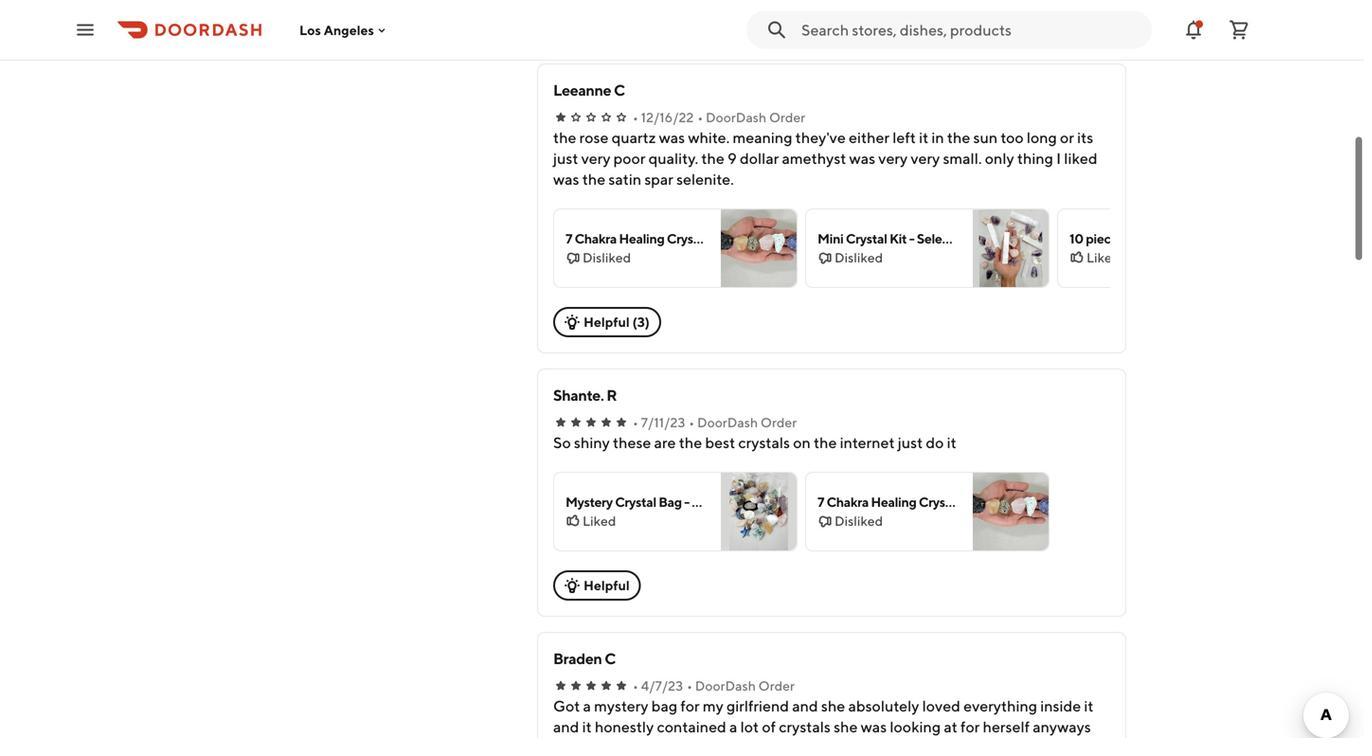 Task type: vqa. For each thing, say whether or not it's contained in the screenshot.
sauce on the bottom of page
no



Task type: describe. For each thing, give the bounding box(es) containing it.
chakra for the bottommost 7 chakra healing crystals set image
[[827, 494, 869, 510]]

4/7/23
[[641, 678, 683, 694]]

10
[[1070, 231, 1084, 246]]

disliked for c
[[835, 250, 884, 265]]

7/11/23
[[641, 415, 686, 430]]

• right 7/11/23
[[689, 415, 695, 430]]

healing for left 7 chakra healing crystals set image
[[619, 231, 665, 246]]

notification bell image
[[1183, 18, 1206, 41]]

shante. r
[[554, 386, 617, 404]]

leeanne c
[[554, 81, 625, 99]]

12/16/22
[[641, 109, 694, 125]]

1 horizontal spatial liked
[[1087, 250, 1121, 265]]

0 horizontal spatial set
[[717, 231, 736, 246]]

7 for left 7 chakra healing crystals set image
[[566, 231, 573, 246]]

crystals for the bottommost 7 chakra healing crystals set image
[[919, 494, 966, 510]]

piece
[[1086, 231, 1119, 246]]

healing for the bottommost 7 chakra healing crystals set image
[[871, 494, 917, 510]]

disliked button
[[806, 209, 1050, 288]]

• 7/11/23 • doordash order
[[633, 415, 797, 430]]

Store search: begin typing to search for stores available on DoorDash text field
[[802, 19, 1141, 40]]

• left 12/16/22
[[633, 109, 639, 125]]

r
[[607, 386, 617, 404]]

• 4/7/23 • doordash order
[[633, 678, 795, 694]]

liked button
[[554, 472, 798, 552]]

braden
[[554, 650, 602, 668]]

angeles
[[324, 22, 374, 38]]

disliked for r
[[835, 513, 884, 529]]

0 items, open order cart image
[[1228, 18, 1251, 41]]

helpful (3)
[[584, 314, 650, 330]]

mini crystal kit - selenite stick, tumbled amethyst, rose quartz & clear quartz image
[[973, 209, 1049, 287]]

• left 4/7/23
[[633, 678, 639, 694]]

• left 7/11/23
[[633, 415, 639, 430]]

helpful for helpful
[[584, 578, 630, 593]]

los
[[300, 22, 321, 38]]

2 horizontal spatial set
[[1259, 231, 1279, 246]]



Task type: locate. For each thing, give the bounding box(es) containing it.
disliked inside button
[[835, 250, 884, 265]]

1 vertical spatial healing
[[871, 494, 917, 510]]

chakra right mystery crystal bag - random pick by the weight 1 lb to 3 lbs image
[[827, 494, 869, 510]]

1 horizontal spatial set
[[969, 494, 989, 510]]

c right the braden
[[605, 650, 616, 668]]

7 chakra healing crystals set for the bottommost 7 chakra healing crystals set image
[[818, 494, 989, 510]]

chakra
[[575, 231, 617, 246], [827, 494, 869, 510]]

helpful up 'braden c'
[[584, 578, 630, 593]]

0 vertical spatial order
[[770, 109, 806, 125]]

helpful
[[584, 314, 630, 330], [584, 578, 630, 593]]

c for braden c
[[605, 650, 616, 668]]

liked inside button
[[583, 513, 617, 529]]

c
[[614, 81, 625, 99], [605, 650, 616, 668]]

crystals
[[667, 231, 714, 246], [1209, 231, 1256, 246], [919, 494, 966, 510]]

1 vertical spatial doordash
[[698, 415, 758, 430]]

1 vertical spatial helpful
[[584, 578, 630, 593]]

set
[[717, 231, 736, 246], [1259, 231, 1279, 246], [969, 494, 989, 510]]

tumbled
[[1155, 231, 1207, 246]]

0 horizontal spatial healing
[[619, 231, 665, 246]]

0 vertical spatial 7
[[566, 231, 573, 246]]

1 horizontal spatial 7 chakra healing crystals set
[[818, 494, 989, 510]]

7 chakra healing crystals set for left 7 chakra healing crystals set image
[[566, 231, 736, 246]]

order for leeanne c
[[770, 109, 806, 125]]

c right leeanne
[[614, 81, 625, 99]]

doordash right 7/11/23
[[698, 415, 758, 430]]

c for leeanne c
[[614, 81, 625, 99]]

braden c
[[554, 650, 616, 668]]

doordash
[[706, 109, 767, 125], [698, 415, 758, 430], [696, 678, 756, 694]]

7 up helpful (3) button
[[566, 231, 573, 246]]

helpful left (3)
[[584, 314, 630, 330]]

0 vertical spatial healing
[[619, 231, 665, 246]]

1 vertical spatial 7
[[818, 494, 825, 510]]

crystals for left 7 chakra healing crystals set image
[[667, 231, 714, 246]]

shante.
[[554, 386, 604, 404]]

2 horizontal spatial crystals
[[1209, 231, 1256, 246]]

0 vertical spatial chakra
[[575, 231, 617, 246]]

7 chakra healing crystals set image
[[721, 209, 797, 287], [973, 473, 1049, 551]]

healing
[[619, 231, 665, 246], [871, 494, 917, 510]]

10 piece small tumbled crystals set
[[1070, 231, 1279, 246]]

0 horizontal spatial 7 chakra healing crystals set
[[566, 231, 736, 246]]

open menu image
[[74, 18, 97, 41]]

helpful inside button
[[584, 314, 630, 330]]

liked down piece
[[1087, 250, 1121, 265]]

0 vertical spatial doordash
[[706, 109, 767, 125]]

doordash right 12/16/22
[[706, 109, 767, 125]]

0 horizontal spatial chakra
[[575, 231, 617, 246]]

7 for the bottommost 7 chakra healing crystals set image
[[818, 494, 825, 510]]

order
[[770, 109, 806, 125], [761, 415, 797, 430], [759, 678, 795, 694]]

1 vertical spatial liked
[[583, 513, 617, 529]]

0 horizontal spatial crystals
[[667, 231, 714, 246]]

1 horizontal spatial 7 chakra healing crystals set image
[[973, 473, 1049, 551]]

2 helpful from the top
[[584, 578, 630, 593]]

mystery crystal bag - random pick by the weight 1 lb to 3 lbs image
[[721, 473, 797, 551]]

0 vertical spatial 7 chakra healing crystals set image
[[721, 209, 797, 287]]

• 12/16/22 • doordash order
[[633, 109, 806, 125]]

• right 4/7/23
[[687, 678, 693, 694]]

7 right mystery crystal bag - random pick by the weight 1 lb to 3 lbs image
[[818, 494, 825, 510]]

chakra for left 7 chakra healing crystals set image
[[575, 231, 617, 246]]

liked up helpful button
[[583, 513, 617, 529]]

liked
[[1087, 250, 1121, 265], [583, 513, 617, 529]]

doordash for leeanne c
[[706, 109, 767, 125]]

1 vertical spatial 7 chakra healing crystals set image
[[973, 473, 1049, 551]]

1 helpful from the top
[[584, 314, 630, 330]]

7
[[566, 231, 573, 246], [818, 494, 825, 510]]

0 vertical spatial c
[[614, 81, 625, 99]]

leeanne
[[554, 81, 612, 99]]

0 vertical spatial 7 chakra healing crystals set
[[566, 231, 736, 246]]

• right 12/16/22
[[698, 109, 704, 125]]

1 horizontal spatial healing
[[871, 494, 917, 510]]

7 chakra healing crystals set
[[566, 231, 736, 246], [818, 494, 989, 510]]

1 vertical spatial c
[[605, 650, 616, 668]]

los angeles button
[[300, 22, 389, 38]]

1 horizontal spatial chakra
[[827, 494, 869, 510]]

doordash for shante. r
[[698, 415, 758, 430]]

disliked
[[583, 250, 631, 265], [835, 250, 884, 265], [835, 513, 884, 529]]

los angeles
[[300, 22, 374, 38]]

0 horizontal spatial 7 chakra healing crystals set image
[[721, 209, 797, 287]]

0 horizontal spatial 7
[[566, 231, 573, 246]]

1 vertical spatial 7 chakra healing crystals set
[[818, 494, 989, 510]]

small
[[1121, 231, 1153, 246]]

doordash right 4/7/23
[[696, 678, 756, 694]]

2 vertical spatial order
[[759, 678, 795, 694]]

2 vertical spatial doordash
[[696, 678, 756, 694]]

chakra up helpful (3) button
[[575, 231, 617, 246]]

helpful (3) button
[[554, 307, 661, 337]]

helpful for helpful (3)
[[584, 314, 630, 330]]

0 vertical spatial helpful
[[584, 314, 630, 330]]

doordash for braden c
[[696, 678, 756, 694]]

helpful button
[[554, 571, 641, 601]]

1 horizontal spatial crystals
[[919, 494, 966, 510]]

helpful inside button
[[584, 578, 630, 593]]

1 vertical spatial order
[[761, 415, 797, 430]]

order for braden c
[[759, 678, 795, 694]]

(3)
[[633, 314, 650, 330]]

•
[[633, 109, 639, 125], [698, 109, 704, 125], [633, 415, 639, 430], [689, 415, 695, 430], [633, 678, 639, 694], [687, 678, 693, 694]]

1 vertical spatial chakra
[[827, 494, 869, 510]]

1 horizontal spatial 7
[[818, 494, 825, 510]]

0 vertical spatial liked
[[1087, 250, 1121, 265]]

order for shante. r
[[761, 415, 797, 430]]

0 horizontal spatial liked
[[583, 513, 617, 529]]



